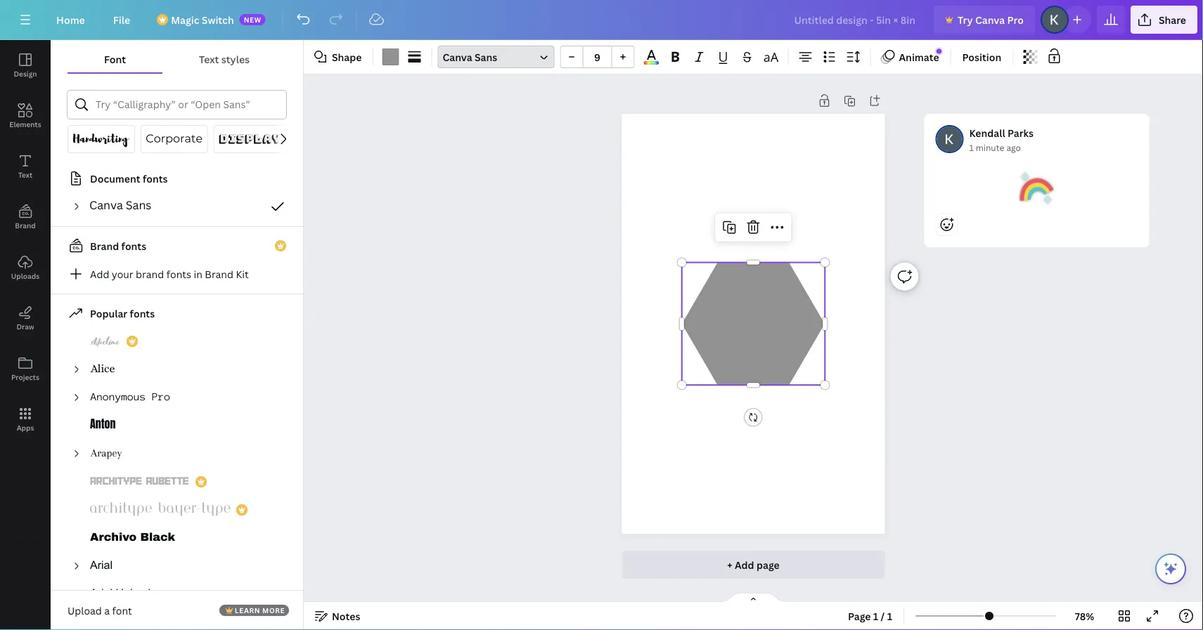 Task type: vqa. For each thing, say whether or not it's contained in the screenshot.
Brand related to Brand
yes



Task type: locate. For each thing, give the bounding box(es) containing it.
draw
[[16, 322, 34, 332]]

#919191 image
[[382, 49, 399, 65]]

add your brand fonts in brand kit
[[90, 268, 249, 281]]

1 horizontal spatial add
[[735, 559, 755, 572]]

0 horizontal spatial 1
[[874, 610, 879, 624]]

more
[[262, 606, 285, 616]]

fonts right the document
[[143, 172, 168, 185]]

text up brand button
[[18, 170, 32, 180]]

anonymous pro image
[[90, 390, 170, 407]]

shape
[[332, 50, 362, 64]]

arapey image
[[90, 446, 122, 463]]

1 vertical spatial add
[[735, 559, 755, 572]]

78%
[[1075, 610, 1095, 624]]

0 horizontal spatial text
[[18, 170, 32, 180]]

text styles
[[199, 52, 250, 66]]

archivo black image
[[90, 530, 176, 547]]

a
[[104, 604, 110, 618]]

file button
[[102, 6, 142, 34]]

text
[[199, 52, 219, 66], [18, 170, 32, 180]]

handwriting image
[[73, 131, 129, 148]]

learn more button
[[219, 606, 289, 617]]

1 horizontal spatial canva
[[976, 13, 1005, 26]]

2 vertical spatial brand
[[205, 268, 234, 281]]

styles
[[221, 52, 250, 66]]

0 horizontal spatial brand
[[15, 221, 36, 230]]

shape button
[[310, 46, 368, 68]]

learn
[[235, 606, 260, 616]]

popular
[[90, 307, 127, 320]]

0 horizontal spatial canva
[[443, 50, 472, 64]]

0 vertical spatial canva
[[976, 13, 1005, 26]]

1 vertical spatial text
[[18, 170, 32, 180]]

brand inside brand button
[[15, 221, 36, 230]]

home
[[56, 13, 85, 26]]

magic
[[171, 13, 199, 26]]

document
[[90, 172, 140, 185]]

+ add page
[[728, 559, 780, 572]]

add
[[90, 268, 109, 281], [735, 559, 755, 572]]

brand up your
[[90, 240, 119, 253]]

in
[[194, 268, 202, 281]]

minute
[[976, 142, 1005, 153]]

architype bayer-type image
[[90, 502, 231, 519]]

display image
[[219, 131, 281, 148]]

design button
[[0, 40, 51, 91]]

group
[[560, 46, 635, 68]]

brand for brand fonts
[[90, 240, 119, 253]]

share button
[[1131, 6, 1198, 34]]

canva right try
[[976, 13, 1005, 26]]

+
[[728, 559, 733, 572]]

add left your
[[90, 268, 109, 281]]

1 left "/"
[[874, 610, 879, 624]]

fonts right popular on the left of page
[[130, 307, 155, 320]]

1 vertical spatial canva
[[443, 50, 472, 64]]

ago
[[1007, 142, 1021, 153]]

1
[[970, 142, 974, 153], [874, 610, 879, 624], [887, 610, 893, 624]]

architype aubette image
[[90, 474, 190, 491]]

brand up uploads button
[[15, 221, 36, 230]]

fonts up your
[[121, 240, 146, 253]]

color range image
[[644, 61, 659, 65]]

1 right "/"
[[887, 610, 893, 624]]

new image
[[937, 49, 942, 54]]

canva inside try canva pro button
[[976, 13, 1005, 26]]

brand right in
[[205, 268, 234, 281]]

1 horizontal spatial text
[[199, 52, 219, 66]]

fonts for document fonts
[[143, 172, 168, 185]]

0 vertical spatial text
[[199, 52, 219, 66]]

text left styles
[[199, 52, 219, 66]]

add right + at the bottom of page
[[735, 559, 755, 572]]

brand for brand
[[15, 221, 36, 230]]

parks
[[1008, 126, 1034, 140]]

upload a font
[[68, 604, 132, 618]]

canva
[[976, 13, 1005, 26], [443, 50, 472, 64]]

corporate image
[[146, 131, 202, 148]]

new
[[244, 15, 262, 24]]

magic switch
[[171, 13, 234, 26]]

0 vertical spatial brand
[[15, 221, 36, 230]]

brand fonts
[[90, 240, 146, 253]]

kendall parks 1 minute ago
[[970, 126, 1034, 153]]

1 inside kendall parks 1 minute ago
[[970, 142, 974, 153]]

canva sans button
[[438, 46, 555, 68]]

Try "Calligraphy" or "Open Sans" search field
[[96, 91, 277, 118]]

fonts
[[143, 172, 168, 185], [121, 240, 146, 253], [167, 268, 191, 281], [130, 307, 155, 320]]

2 horizontal spatial brand
[[205, 268, 234, 281]]

file
[[113, 13, 130, 26]]

arial image
[[90, 559, 113, 575]]

1 left minute
[[970, 142, 974, 153]]

canva assistant image
[[1163, 561, 1180, 578]]

#919191 image
[[382, 49, 399, 65]]

1 vertical spatial brand
[[90, 240, 119, 253]]

0 vertical spatial add
[[90, 268, 109, 281]]

canva left sans in the left of the page
[[443, 50, 472, 64]]

2 horizontal spatial 1
[[970, 142, 974, 153]]

page
[[757, 559, 780, 572]]

your
[[112, 268, 133, 281]]

brand
[[15, 221, 36, 230], [90, 240, 119, 253], [205, 268, 234, 281]]

– – number field
[[588, 50, 607, 64]]

text inside side panel tab list
[[18, 170, 32, 180]]

1 horizontal spatial brand
[[90, 240, 119, 253]]

canva sans
[[443, 50, 498, 64]]



Task type: describe. For each thing, give the bounding box(es) containing it.
switch
[[202, 13, 234, 26]]

+ add page button
[[622, 551, 885, 580]]

expressing gratitude image
[[1020, 172, 1054, 205]]

try
[[958, 13, 973, 26]]

font button
[[68, 46, 163, 72]]

apps
[[17, 423, 34, 433]]

add inside button
[[735, 559, 755, 572]]

/
[[881, 610, 885, 624]]

font
[[112, 604, 132, 618]]

1 horizontal spatial 1
[[887, 610, 893, 624]]

share
[[1159, 13, 1187, 26]]

elements button
[[0, 91, 51, 141]]

document fonts
[[90, 172, 168, 185]]

font
[[104, 52, 126, 66]]

text button
[[0, 141, 51, 192]]

apps button
[[0, 395, 51, 445]]

kendall
[[970, 126, 1006, 140]]

brand button
[[0, 192, 51, 243]]

notes button
[[310, 606, 366, 628]]

page 1 / 1
[[848, 610, 893, 624]]

projects
[[11, 373, 39, 382]]

popular fonts
[[90, 307, 155, 320]]

anton image
[[90, 418, 115, 435]]

design
[[14, 69, 37, 78]]

kit
[[236, 268, 249, 281]]

text styles button
[[163, 46, 286, 72]]

notes
[[332, 610, 360, 624]]

draw button
[[0, 293, 51, 344]]

canva sans image
[[90, 198, 152, 215]]

arial unicode image
[[90, 587, 158, 604]]

side panel tab list
[[0, 40, 51, 445]]

text for text styles
[[199, 52, 219, 66]]

78% button
[[1062, 606, 1108, 628]]

canva inside 'canva sans' "dropdown button"
[[443, 50, 472, 64]]

pro
[[1008, 13, 1024, 26]]

try canva pro button
[[934, 6, 1035, 34]]

home link
[[45, 6, 96, 34]]

0 horizontal spatial add
[[90, 268, 109, 281]]

advetime image
[[90, 333, 121, 350]]

learn more
[[235, 606, 285, 616]]

main menu bar
[[0, 0, 1204, 40]]

page
[[848, 610, 871, 624]]

uploads button
[[0, 243, 51, 293]]

animate
[[899, 50, 939, 64]]

show pages image
[[720, 593, 787, 604]]

projects button
[[0, 344, 51, 395]]

elements
[[9, 120, 41, 129]]

fonts for popular fonts
[[130, 307, 155, 320]]

fonts for brand fonts
[[121, 240, 146, 253]]

kendall parks list
[[925, 114, 1155, 293]]

text for text
[[18, 170, 32, 180]]

Design title text field
[[783, 6, 929, 34]]

alice image
[[90, 362, 115, 378]]

animate button
[[877, 46, 945, 68]]

uploads
[[11, 272, 39, 281]]

sans
[[475, 50, 498, 64]]

upload
[[68, 604, 102, 618]]

position
[[963, 50, 1002, 64]]

brand
[[136, 268, 164, 281]]

position button
[[957, 46, 1007, 68]]

fonts left in
[[167, 268, 191, 281]]

try canva pro
[[958, 13, 1024, 26]]



